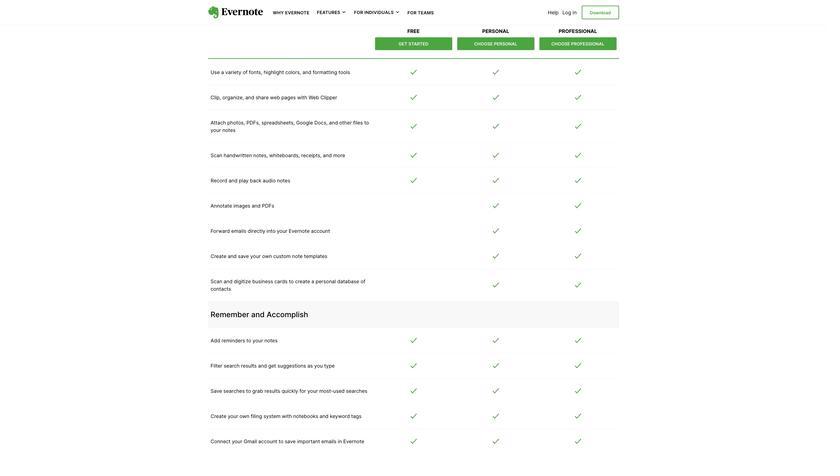 Task type: vqa. For each thing, say whether or not it's contained in the screenshot.
one
no



Task type: locate. For each thing, give the bounding box(es) containing it.
emails left directly
[[231, 228, 246, 234]]

0 vertical spatial account
[[311, 228, 330, 234]]

quickly
[[282, 388, 298, 394]]

accomplish
[[267, 310, 308, 319]]

with right system
[[282, 413, 292, 419]]

why evernote link
[[273, 9, 309, 16]]

a
[[221, 69, 224, 75], [311, 278, 314, 285]]

create
[[211, 253, 226, 259], [211, 413, 226, 419]]

a right create
[[311, 278, 314, 285]]

a right use
[[221, 69, 224, 75]]

0 vertical spatial results
[[241, 363, 257, 369]]

why
[[273, 10, 284, 15]]

professional
[[559, 28, 597, 34], [571, 41, 604, 46]]

get
[[268, 363, 276, 369]]

connect
[[211, 438, 230, 445]]

to right files
[[364, 120, 369, 126]]

results right the search
[[241, 363, 257, 369]]

pdfs
[[262, 203, 274, 209]]

0 horizontal spatial a
[[221, 69, 224, 75]]

searches right used
[[346, 388, 367, 394]]

create and save your own custom note templates
[[211, 253, 327, 259]]

clip, organize, and share web pages with web clipper
[[211, 94, 337, 101]]

free
[[407, 28, 420, 34]]

for inside button
[[354, 10, 363, 15]]

account right gmail
[[258, 438, 277, 445]]

1 vertical spatial account
[[258, 438, 277, 445]]

1 horizontal spatial choose
[[551, 41, 570, 46]]

you
[[314, 363, 323, 369]]

to inside the scan and digitize business cards to create a personal database of contacts
[[289, 278, 294, 285]]

0 vertical spatial evernote
[[285, 10, 309, 15]]

your right reminders on the bottom left of the page
[[253, 338, 263, 344]]

0 horizontal spatial of
[[243, 69, 248, 75]]

your left gmail
[[232, 438, 242, 445]]

audio
[[263, 178, 276, 184]]

and right capture on the top left of page
[[241, 17, 255, 26]]

evernote up note
[[289, 228, 310, 234]]

scan inside the scan and digitize business cards to create a personal database of contacts
[[211, 278, 222, 285]]

account
[[311, 228, 330, 234], [258, 438, 277, 445]]

account up templates
[[311, 228, 330, 234]]

1 vertical spatial professional
[[571, 41, 604, 46]]

attach photos, pdfs, spreadsheets, google docs, and other files to your notes
[[211, 120, 369, 133]]

of right database
[[361, 278, 365, 285]]

1 horizontal spatial with
[[297, 94, 307, 101]]

your inside attach photos, pdfs, spreadsheets, google docs, and other files to your notes
[[211, 127, 221, 133]]

0 horizontal spatial with
[[282, 413, 292, 419]]

your right into
[[277, 228, 287, 234]]

of
[[243, 69, 248, 75], [361, 278, 365, 285]]

teams
[[418, 10, 434, 15]]

scan
[[211, 152, 222, 159], [211, 278, 222, 285]]

evernote right why
[[285, 10, 309, 15]]

notebooks
[[293, 413, 318, 419]]

choose professional
[[551, 41, 604, 46]]

suggestions
[[277, 363, 306, 369]]

0 vertical spatial personal
[[482, 28, 509, 34]]

personal
[[482, 28, 509, 34], [494, 41, 517, 46]]

0 vertical spatial notes
[[222, 127, 236, 133]]

for left individuals
[[354, 10, 363, 15]]

for left teams
[[407, 10, 417, 15]]

create down the forward
[[211, 253, 226, 259]]

business
[[252, 278, 273, 285]]

2 scan from the top
[[211, 278, 222, 285]]

choose for professional
[[551, 41, 570, 46]]

add
[[211, 338, 220, 344]]

in down keyword
[[338, 438, 342, 445]]

annotate images and pdfs
[[211, 203, 274, 209]]

1 vertical spatial emails
[[321, 438, 336, 445]]

a inside the scan and digitize business cards to create a personal database of contacts
[[311, 278, 314, 285]]

1 vertical spatial notes
[[277, 178, 290, 184]]

0 horizontal spatial searches
[[223, 388, 245, 394]]

contacts
[[211, 286, 231, 292]]

1 create from the top
[[211, 253, 226, 259]]

your right "for"
[[307, 388, 318, 394]]

1 vertical spatial a
[[311, 278, 314, 285]]

0 vertical spatial create
[[211, 253, 226, 259]]

choose
[[474, 41, 493, 46], [551, 41, 570, 46]]

1 horizontal spatial own
[[262, 253, 272, 259]]

searches right save
[[223, 388, 245, 394]]

and right colors,
[[303, 69, 311, 75]]

1 vertical spatial save
[[285, 438, 296, 445]]

save up digitize
[[238, 253, 249, 259]]

for
[[300, 388, 306, 394]]

create up connect
[[211, 413, 226, 419]]

play
[[239, 178, 249, 184]]

your down attach
[[211, 127, 221, 133]]

0 horizontal spatial for
[[354, 10, 363, 15]]

2 create from the top
[[211, 413, 226, 419]]

0 vertical spatial in
[[573, 9, 577, 16]]

notes down photos,
[[222, 127, 236, 133]]

for
[[354, 10, 363, 15], [407, 10, 417, 15]]

1 vertical spatial of
[[361, 278, 365, 285]]

for teams
[[407, 10, 434, 15]]

1 scan from the top
[[211, 152, 222, 159]]

0 vertical spatial professional
[[559, 28, 597, 34]]

save left important
[[285, 438, 296, 445]]

templates
[[304, 253, 327, 259]]

and left play
[[229, 178, 237, 184]]

back
[[250, 178, 261, 184]]

and left other
[[329, 120, 338, 126]]

0 horizontal spatial account
[[258, 438, 277, 445]]

own left filing
[[240, 413, 249, 419]]

cards
[[274, 278, 288, 285]]

emails right important
[[321, 438, 336, 445]]

save
[[238, 253, 249, 259], [285, 438, 296, 445]]

1 vertical spatial own
[[240, 413, 249, 419]]

your left filing
[[228, 413, 238, 419]]

features button
[[317, 9, 347, 16]]

system
[[263, 413, 280, 419]]

1 choose from the left
[[474, 41, 493, 46]]

as
[[307, 363, 313, 369]]

notes up get
[[264, 338, 278, 344]]

remember
[[211, 310, 249, 319]]

1 vertical spatial personal
[[494, 41, 517, 46]]

0 vertical spatial emails
[[231, 228, 246, 234]]

into
[[267, 228, 275, 234]]

for teams link
[[407, 9, 434, 16]]

in right log
[[573, 9, 577, 16]]

own left custom
[[262, 253, 272, 259]]

scan and digitize business cards to create a personal database of contacts
[[211, 278, 365, 292]]

clipper
[[320, 94, 337, 101]]

use
[[211, 69, 220, 75]]

0 horizontal spatial in
[[338, 438, 342, 445]]

1 horizontal spatial for
[[407, 10, 417, 15]]

tags
[[351, 413, 361, 419]]

choose personal
[[474, 41, 517, 46]]

notes
[[222, 127, 236, 133], [277, 178, 290, 184], [264, 338, 278, 344]]

photos,
[[227, 120, 245, 126]]

in
[[573, 9, 577, 16], [338, 438, 342, 445]]

0 horizontal spatial save
[[238, 253, 249, 259]]

of inside the scan and digitize business cards to create a personal database of contacts
[[361, 278, 365, 285]]

1 searches from the left
[[223, 388, 245, 394]]

1 horizontal spatial account
[[311, 228, 330, 234]]

and
[[241, 17, 255, 26], [303, 69, 311, 75], [245, 94, 254, 101], [329, 120, 338, 126], [323, 152, 332, 159], [229, 178, 237, 184], [252, 203, 261, 209], [228, 253, 237, 259], [224, 278, 232, 285], [251, 310, 265, 319], [258, 363, 267, 369], [320, 413, 328, 419]]

for individuals
[[354, 10, 394, 15]]

0 horizontal spatial choose
[[474, 41, 493, 46]]

your down directly
[[250, 253, 261, 259]]

evernote logo image
[[208, 6, 263, 19]]

more
[[333, 152, 345, 159]]

1 vertical spatial create
[[211, 413, 226, 419]]

with
[[297, 94, 307, 101], [282, 413, 292, 419]]

with left 'web'
[[297, 94, 307, 101]]

1 horizontal spatial a
[[311, 278, 314, 285]]

searches
[[223, 388, 245, 394], [346, 388, 367, 394]]

0 vertical spatial with
[[297, 94, 307, 101]]

and inside the scan and digitize business cards to create a personal database of contacts
[[224, 278, 232, 285]]

0 horizontal spatial own
[[240, 413, 249, 419]]

1 horizontal spatial results
[[264, 388, 280, 394]]

0 vertical spatial scan
[[211, 152, 222, 159]]

notes right audio
[[277, 178, 290, 184]]

1 vertical spatial scan
[[211, 278, 222, 285]]

most-
[[319, 388, 333, 394]]

scan up contacts
[[211, 278, 222, 285]]

scan left handwritten
[[211, 152, 222, 159]]

handwritten
[[224, 152, 252, 159]]

create for create and save your own custom note templates
[[211, 253, 226, 259]]

share
[[256, 94, 269, 101]]

evernote down tags
[[343, 438, 364, 445]]

1 vertical spatial results
[[264, 388, 280, 394]]

organize,
[[222, 94, 244, 101]]

and up contacts
[[224, 278, 232, 285]]

fonts,
[[249, 69, 262, 75]]

1 horizontal spatial searches
[[346, 388, 367, 394]]

2 choose from the left
[[551, 41, 570, 46]]

for for for teams
[[407, 10, 417, 15]]

0 horizontal spatial emails
[[231, 228, 246, 234]]

filter search results and get suggestions as you type
[[211, 363, 335, 369]]

1 horizontal spatial of
[[361, 278, 365, 285]]

help
[[548, 9, 559, 16]]

0 vertical spatial own
[[262, 253, 272, 259]]

create for create your own filing system with notebooks and keyword tags
[[211, 413, 226, 419]]

of left fonts,
[[243, 69, 248, 75]]

results right grab
[[264, 388, 280, 394]]

to
[[364, 120, 369, 126], [289, 278, 294, 285], [246, 338, 251, 344], [246, 388, 251, 394], [279, 438, 283, 445]]

own
[[262, 253, 272, 259], [240, 413, 249, 419]]

important
[[297, 438, 320, 445]]

to right "cards"
[[289, 278, 294, 285]]

get started link
[[375, 37, 452, 50]]

emails
[[231, 228, 246, 234], [321, 438, 336, 445]]

0 vertical spatial a
[[221, 69, 224, 75]]

1 horizontal spatial save
[[285, 438, 296, 445]]

web
[[270, 94, 280, 101]]



Task type: describe. For each thing, give the bounding box(es) containing it.
use a variety of fonts, highlight colors, and formatting tools
[[211, 69, 350, 75]]

to right reminders on the bottom left of the page
[[246, 338, 251, 344]]

tools
[[339, 69, 350, 75]]

0 vertical spatial save
[[238, 253, 249, 259]]

to down create your own filing system with notebooks and keyword tags
[[279, 438, 283, 445]]

individuals
[[364, 10, 394, 15]]

record and play back audio notes
[[211, 178, 290, 184]]

save searches to grab results quickly for your most-used searches
[[211, 388, 367, 394]]

type
[[324, 363, 335, 369]]

customize
[[257, 17, 293, 26]]

add reminders to your notes
[[211, 338, 278, 344]]

record
[[211, 178, 227, 184]]

2 searches from the left
[[346, 388, 367, 394]]

and up digitize
[[228, 253, 237, 259]]

notes inside attach photos, pdfs, spreadsheets, google docs, and other files to your notes
[[222, 127, 236, 133]]

used
[[333, 388, 345, 394]]

receipts,
[[301, 152, 322, 159]]

capture
[[211, 17, 239, 26]]

get started
[[399, 41, 428, 46]]

0 vertical spatial of
[[243, 69, 248, 75]]

connect your gmail account to save important emails in evernote
[[211, 438, 364, 445]]

notes,
[[253, 152, 268, 159]]

other
[[339, 120, 352, 126]]

pdfs,
[[246, 120, 260, 126]]

colors,
[[285, 69, 301, 75]]

save
[[211, 388, 222, 394]]

to left grab
[[246, 388, 251, 394]]

remember and accomplish
[[211, 310, 308, 319]]

download
[[590, 10, 611, 15]]

and inside attach photos, pdfs, spreadsheets, google docs, and other files to your notes
[[329, 120, 338, 126]]

images
[[233, 203, 250, 209]]

spreadsheets,
[[261, 120, 295, 126]]

1 horizontal spatial in
[[573, 9, 577, 16]]

get
[[399, 41, 407, 46]]

filter
[[211, 363, 222, 369]]

1 vertical spatial with
[[282, 413, 292, 419]]

clip,
[[211, 94, 221, 101]]

gmail
[[244, 438, 257, 445]]

google
[[296, 120, 313, 126]]

and right remember
[[251, 310, 265, 319]]

whiteboards,
[[269, 152, 300, 159]]

0 horizontal spatial results
[[241, 363, 257, 369]]

directly
[[248, 228, 265, 234]]

formatting
[[313, 69, 337, 75]]

started
[[408, 41, 428, 46]]

log
[[562, 9, 571, 16]]

choose for personal
[[474, 41, 493, 46]]

search
[[224, 363, 240, 369]]

variety
[[225, 69, 241, 75]]

attach
[[211, 120, 226, 126]]

pages
[[281, 94, 296, 101]]

digitize
[[234, 278, 251, 285]]

and left pdfs
[[252, 203, 261, 209]]

features
[[317, 10, 340, 15]]

personal
[[316, 278, 336, 285]]

for individuals button
[[354, 9, 400, 16]]

annotate
[[211, 203, 232, 209]]

filing
[[251, 413, 262, 419]]

and left get
[[258, 363, 267, 369]]

choose personal link
[[457, 37, 534, 50]]

scan for scan handwritten notes, whiteboards, receipts, and more
[[211, 152, 222, 159]]

scan for scan and digitize business cards to create a personal database of contacts
[[211, 278, 222, 285]]

create your own filing system with notebooks and keyword tags
[[211, 413, 361, 419]]

download link
[[582, 6, 619, 19]]

custom
[[273, 253, 291, 259]]

1 vertical spatial in
[[338, 438, 342, 445]]

highlight
[[264, 69, 284, 75]]

for for for individuals
[[354, 10, 363, 15]]

1 vertical spatial evernote
[[289, 228, 310, 234]]

docs,
[[314, 120, 328, 126]]

why evernote
[[273, 10, 309, 15]]

and left more
[[323, 152, 332, 159]]

grab
[[252, 388, 263, 394]]

and left share
[[245, 94, 254, 101]]

2 vertical spatial evernote
[[343, 438, 364, 445]]

log in link
[[562, 9, 577, 16]]

2 vertical spatial notes
[[264, 338, 278, 344]]

and left keyword
[[320, 413, 328, 419]]

1 horizontal spatial emails
[[321, 438, 336, 445]]

reminders
[[222, 338, 245, 344]]

create
[[295, 278, 310, 285]]

to inside attach photos, pdfs, spreadsheets, google docs, and other files to your notes
[[364, 120, 369, 126]]

help link
[[548, 9, 559, 16]]

note
[[292, 253, 303, 259]]

forward
[[211, 228, 230, 234]]

database
[[337, 278, 359, 285]]

capture and customize
[[211, 17, 293, 26]]



